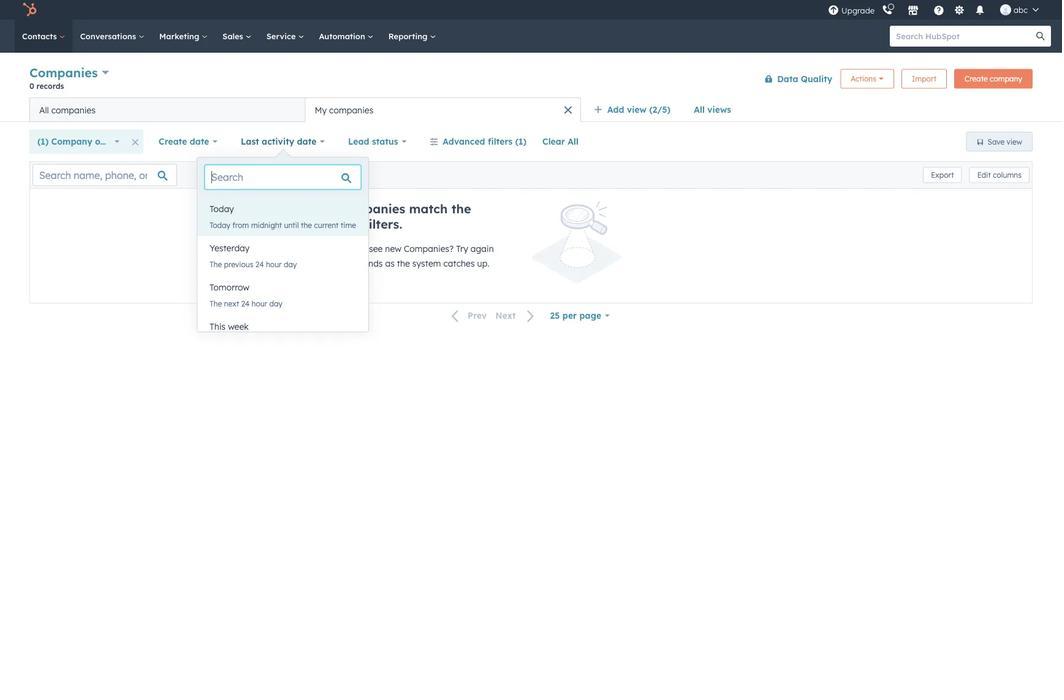 Task type: vqa. For each thing, say whether or not it's contained in the screenshot.
(1)
yes



Task type: describe. For each thing, give the bounding box(es) containing it.
columns
[[993, 170, 1022, 180]]

add
[[608, 104, 624, 115]]

data quality button
[[757, 67, 833, 91]]

all views link
[[686, 97, 739, 122]]

add view (2/5)
[[608, 104, 671, 115]]

actions button
[[841, 69, 894, 89]]

lead status
[[348, 136, 398, 147]]

companies button
[[29, 64, 109, 82]]

settings image
[[954, 5, 965, 16]]

to
[[358, 243, 367, 254]]

hour for tomorrow
[[252, 299, 267, 308]]

add view (2/5) button
[[586, 97, 686, 122]]

day for yesterday
[[284, 260, 297, 269]]

time
[[341, 220, 356, 230]]

advanced
[[443, 136, 485, 147]]

records
[[36, 81, 64, 90]]

calling icon image
[[882, 5, 893, 16]]

view for save
[[1007, 137, 1023, 146]]

sales
[[223, 31, 246, 41]]

see
[[369, 243, 383, 254]]

edit columns
[[978, 170, 1022, 180]]

abc button
[[993, 0, 1046, 20]]

my
[[315, 105, 327, 115]]

advanced filters (1) button
[[422, 129, 535, 154]]

hubspot image
[[22, 2, 37, 17]]

marketplaces button
[[901, 0, 926, 20]]

my companies
[[315, 105, 374, 115]]

all companies button
[[29, 97, 305, 122]]

2 today from the top
[[210, 220, 230, 230]]

this
[[210, 321, 226, 332]]

import button
[[902, 69, 947, 89]]

sales link
[[215, 20, 259, 53]]

companies inside popup button
[[29, 65, 98, 80]]

clear
[[543, 136, 565, 147]]

(1) company owner button
[[29, 129, 127, 154]]

(2/5)
[[649, 104, 671, 115]]

status
[[372, 136, 398, 147]]

export
[[931, 170, 954, 180]]

service
[[266, 31, 298, 41]]

24 for tomorrow
[[241, 299, 250, 308]]

my companies button
[[305, 97, 581, 122]]

tomorrow the next 24 hour day
[[210, 282, 283, 308]]

data quality
[[777, 73, 833, 84]]

new
[[385, 243, 402, 254]]

current inside no companies match the current filters.
[[316, 216, 360, 232]]

(1) inside button
[[515, 136, 527, 147]]

actions
[[851, 74, 877, 83]]

create for create date
[[159, 136, 187, 147]]

date inside create date popup button
[[190, 136, 209, 147]]

few
[[333, 258, 347, 269]]

24 for yesterday
[[256, 260, 264, 269]]

all views
[[694, 104, 731, 115]]

owner
[[95, 136, 121, 147]]

next
[[496, 310, 516, 321]]

all inside button
[[568, 136, 579, 147]]

this week button
[[197, 314, 369, 339]]

search image
[[1037, 32, 1045, 40]]

service link
[[259, 20, 312, 53]]

import
[[912, 74, 937, 83]]

companies for my companies
[[329, 105, 374, 115]]

midnight
[[251, 220, 282, 230]]

the inside today today from midnight until the current time
[[301, 220, 312, 230]]

try
[[456, 243, 468, 254]]

all for all companies
[[39, 105, 49, 115]]

today button
[[197, 197, 369, 221]]

previous
[[224, 260, 253, 269]]

save view button
[[967, 132, 1033, 151]]

save view
[[988, 137, 1023, 146]]

system
[[412, 258, 441, 269]]

(1) company owner
[[37, 136, 121, 147]]

create date
[[159, 136, 209, 147]]

gary orlando image
[[1001, 4, 1012, 15]]

view for add
[[627, 104, 647, 115]]

day for tomorrow
[[269, 299, 283, 308]]

edit
[[978, 170, 991, 180]]

lead status button
[[340, 129, 415, 154]]

expecting to see new companies? try again in a few seconds as the system catches up.
[[316, 243, 494, 269]]

tomorrow
[[210, 282, 250, 293]]

lead
[[348, 136, 369, 147]]

contacts
[[22, 31, 59, 41]]

Search HubSpot search field
[[890, 26, 1040, 47]]

tomorrow button
[[197, 275, 369, 300]]

match
[[409, 201, 448, 216]]

clear all button
[[535, 129, 587, 154]]



Task type: locate. For each thing, give the bounding box(es) containing it.
list box
[[197, 197, 369, 354]]

list box containing today
[[197, 197, 369, 354]]

all down 0 records
[[39, 105, 49, 115]]

the inside yesterday the previous 24 hour day
[[210, 260, 222, 269]]

reporting
[[389, 31, 430, 41]]

1 vertical spatial create
[[159, 136, 187, 147]]

day
[[284, 260, 297, 269], [269, 299, 283, 308]]

yesterday the previous 24 hour day
[[210, 243, 297, 269]]

day up tomorrow button at the left of page
[[284, 260, 297, 269]]

24 inside yesterday the previous 24 hour day
[[256, 260, 264, 269]]

activity
[[262, 136, 294, 147]]

all for all views
[[694, 104, 705, 115]]

0 vertical spatial the
[[452, 201, 471, 216]]

0 vertical spatial today
[[210, 204, 234, 214]]

search button
[[1031, 26, 1051, 47]]

contacts link
[[15, 20, 73, 53]]

view inside popup button
[[627, 104, 647, 115]]

1 date from the left
[[190, 136, 209, 147]]

pagination navigation
[[444, 308, 542, 324]]

abc
[[1014, 5, 1028, 15]]

(1) left company
[[37, 136, 49, 147]]

companies up 'time'
[[337, 201, 405, 216]]

(1) right filters
[[515, 136, 527, 147]]

yesterday
[[210, 243, 250, 253]]

0 vertical spatial 24
[[256, 260, 264, 269]]

the
[[452, 201, 471, 216], [301, 220, 312, 230], [397, 258, 410, 269]]

2 horizontal spatial all
[[694, 104, 705, 115]]

company
[[990, 74, 1023, 83]]

1 vertical spatial 24
[[241, 299, 250, 308]]

create inside button
[[965, 74, 988, 83]]

per
[[563, 310, 577, 321]]

last activity date button
[[233, 129, 333, 154]]

1 (1) from the left
[[37, 136, 49, 147]]

1 horizontal spatial create
[[965, 74, 988, 83]]

notifications image
[[975, 6, 986, 17]]

no
[[316, 201, 333, 216]]

hour
[[266, 260, 282, 269], [252, 299, 267, 308]]

all left the views
[[694, 104, 705, 115]]

company
[[51, 136, 92, 147]]

today today from midnight until the current time
[[210, 204, 356, 230]]

create date button
[[151, 129, 226, 154]]

1 today from the top
[[210, 204, 234, 214]]

(1)
[[37, 136, 49, 147], [515, 136, 527, 147]]

companies up company
[[51, 105, 96, 115]]

1 vertical spatial hour
[[252, 299, 267, 308]]

1 horizontal spatial the
[[397, 258, 410, 269]]

the inside expecting to see new companies? try again in a few seconds as the system catches up.
[[397, 258, 410, 269]]

1 horizontal spatial 24
[[256, 260, 264, 269]]

hour right next
[[252, 299, 267, 308]]

this week
[[210, 321, 249, 332]]

export button
[[923, 167, 962, 183]]

date inside "last activity date" popup button
[[297, 136, 317, 147]]

all
[[694, 104, 705, 115], [39, 105, 49, 115], [568, 136, 579, 147]]

date right activity
[[297, 136, 317, 147]]

view right save
[[1007, 137, 1023, 146]]

current
[[316, 216, 360, 232], [314, 220, 339, 230]]

create company
[[965, 74, 1023, 83]]

menu
[[827, 0, 1048, 20]]

calling icon button
[[877, 2, 898, 18]]

help button
[[929, 0, 950, 20]]

day inside yesterday the previous 24 hour day
[[284, 260, 297, 269]]

menu containing abc
[[827, 0, 1048, 20]]

week
[[228, 321, 249, 332]]

today up from at top
[[210, 204, 234, 214]]

companies?
[[404, 243, 454, 254]]

advanced filters (1)
[[443, 136, 527, 147]]

0 vertical spatial day
[[284, 260, 297, 269]]

0 horizontal spatial date
[[190, 136, 209, 147]]

upgrade image
[[828, 5, 839, 16]]

view right add at the right top of page
[[627, 104, 647, 115]]

0 vertical spatial create
[[965, 74, 988, 83]]

page
[[580, 310, 602, 321]]

the for yesterday
[[210, 260, 222, 269]]

automation
[[319, 31, 368, 41]]

companies inside no companies match the current filters.
[[337, 201, 405, 216]]

2 (1) from the left
[[515, 136, 527, 147]]

0 horizontal spatial 24
[[241, 299, 250, 308]]

25 per page button
[[542, 303, 618, 328]]

create left company
[[965, 74, 988, 83]]

0 vertical spatial view
[[627, 104, 647, 115]]

2 horizontal spatial the
[[452, 201, 471, 216]]

seconds
[[350, 258, 383, 269]]

marketing link
[[152, 20, 215, 53]]

companies for all companies
[[51, 105, 96, 115]]

create company button
[[955, 69, 1033, 89]]

hour up tomorrow button at the left of page
[[266, 260, 282, 269]]

marketplaces image
[[908, 6, 919, 17]]

1 horizontal spatial companies
[[337, 201, 405, 216]]

current up expecting at top left
[[316, 216, 360, 232]]

date down all companies button
[[190, 136, 209, 147]]

create for create company
[[965, 74, 988, 83]]

no companies match the current filters.
[[316, 201, 471, 232]]

the inside no companies match the current filters.
[[452, 201, 471, 216]]

0 vertical spatial the
[[210, 260, 222, 269]]

next button
[[491, 308, 542, 324]]

settings link
[[952, 3, 967, 16]]

0 vertical spatial companies
[[29, 65, 98, 80]]

24 inside tomorrow the next 24 hour day
[[241, 299, 250, 308]]

quality
[[801, 73, 833, 84]]

all right clear
[[568, 136, 579, 147]]

2 the from the top
[[210, 299, 222, 308]]

in
[[316, 258, 323, 269]]

0
[[29, 81, 34, 90]]

companies right the my
[[329, 105, 374, 115]]

1 horizontal spatial companies
[[329, 105, 374, 115]]

again
[[471, 243, 494, 254]]

2 vertical spatial the
[[397, 258, 410, 269]]

1 vertical spatial the
[[210, 299, 222, 308]]

yesterday button
[[197, 236, 369, 261]]

hour inside tomorrow the next 24 hour day
[[252, 299, 267, 308]]

hubspot link
[[15, 2, 46, 17]]

1 vertical spatial day
[[269, 299, 283, 308]]

1 the from the top
[[210, 260, 222, 269]]

the left next
[[210, 299, 222, 308]]

1 horizontal spatial view
[[1007, 137, 1023, 146]]

25 per page
[[550, 310, 602, 321]]

1 companies from the left
[[51, 105, 96, 115]]

current inside today today from midnight until the current time
[[314, 220, 339, 230]]

conversations
[[80, 31, 138, 41]]

24
[[256, 260, 264, 269], [241, 299, 250, 308]]

until
[[284, 220, 299, 230]]

1 horizontal spatial day
[[284, 260, 297, 269]]

2 date from the left
[[297, 136, 317, 147]]

24 right next
[[241, 299, 250, 308]]

the
[[210, 260, 222, 269], [210, 299, 222, 308]]

day inside tomorrow the next 24 hour day
[[269, 299, 283, 308]]

0 horizontal spatial all
[[39, 105, 49, 115]]

marketing
[[159, 31, 202, 41]]

Search name, phone, or domain search field
[[32, 164, 177, 186]]

catches
[[444, 258, 475, 269]]

the inside tomorrow the next 24 hour day
[[210, 299, 222, 308]]

(1) inside popup button
[[37, 136, 49, 147]]

help image
[[934, 6, 945, 17]]

companies up the records
[[29, 65, 98, 80]]

all companies
[[39, 105, 96, 115]]

prev button
[[444, 308, 491, 324]]

0 horizontal spatial (1)
[[37, 136, 49, 147]]

current down 'no' on the left top of the page
[[314, 220, 339, 230]]

the for tomorrow
[[210, 299, 222, 308]]

0 horizontal spatial day
[[269, 299, 283, 308]]

clear all
[[543, 136, 579, 147]]

expecting
[[316, 243, 356, 254]]

create inside popup button
[[159, 136, 187, 147]]

last
[[241, 136, 259, 147]]

day up this week button
[[269, 299, 283, 308]]

hour inside yesterday the previous 24 hour day
[[266, 260, 282, 269]]

1 vertical spatial companies
[[337, 201, 405, 216]]

24 right the previous
[[256, 260, 264, 269]]

the down yesterday
[[210, 260, 222, 269]]

reporting link
[[381, 20, 444, 53]]

from
[[233, 220, 249, 230]]

view inside button
[[1007, 137, 1023, 146]]

up.
[[477, 258, 490, 269]]

1 horizontal spatial date
[[297, 136, 317, 147]]

0 vertical spatial hour
[[266, 260, 282, 269]]

filters.
[[364, 216, 402, 232]]

Search search field
[[205, 165, 361, 189]]

0 horizontal spatial create
[[159, 136, 187, 147]]

automation link
[[312, 20, 381, 53]]

all inside button
[[39, 105, 49, 115]]

1 vertical spatial today
[[210, 220, 230, 230]]

companies banner
[[29, 63, 1033, 97]]

1 vertical spatial view
[[1007, 137, 1023, 146]]

1 horizontal spatial (1)
[[515, 136, 527, 147]]

0 horizontal spatial companies
[[29, 65, 98, 80]]

the right match
[[452, 201, 471, 216]]

views
[[708, 104, 731, 115]]

conversations link
[[73, 20, 152, 53]]

2 companies from the left
[[329, 105, 374, 115]]

hour for yesterday
[[266, 260, 282, 269]]

create down all companies button
[[159, 136, 187, 147]]

companies
[[29, 65, 98, 80], [337, 201, 405, 216]]

0 horizontal spatial companies
[[51, 105, 96, 115]]

0 horizontal spatial view
[[627, 104, 647, 115]]

today left from at top
[[210, 220, 230, 230]]

0 horizontal spatial the
[[301, 220, 312, 230]]

next
[[224, 299, 239, 308]]

1 vertical spatial the
[[301, 220, 312, 230]]

a
[[325, 258, 331, 269]]

1 horizontal spatial all
[[568, 136, 579, 147]]

the right the as
[[397, 258, 410, 269]]

the right until
[[301, 220, 312, 230]]



